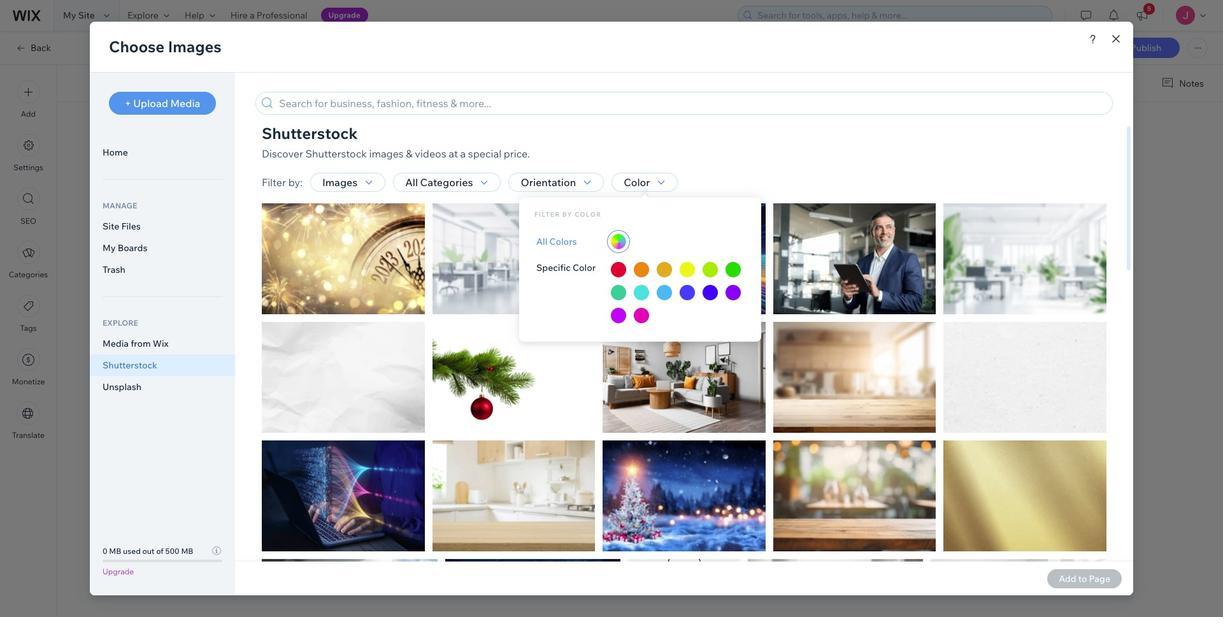 Task type: locate. For each thing, give the bounding box(es) containing it.
paragraph button
[[411, 73, 469, 91]]

preview button
[[1061, 43, 1094, 54]]

monetize button
[[12, 348, 45, 386]]

upgrade
[[329, 10, 361, 20]]

hire a professional link
[[223, 0, 315, 31]]

1 horizontal spatial test
[[443, 174, 458, 189]]

test
[[425, 174, 440, 189], [443, 174, 458, 189], [462, 174, 477, 189]]

site
[[78, 10, 95, 21]]

paragraph
[[413, 76, 457, 88]]

5
[[1148, 4, 1152, 13]]

explore
[[127, 10, 159, 21]]

my site
[[63, 10, 95, 21]]

menu
[[0, 73, 57, 447]]

menu containing add
[[0, 73, 57, 447]]

settings button
[[13, 134, 43, 172]]

0 horizontal spatial test
[[425, 174, 440, 189]]

add
[[21, 109, 36, 119]]

test test test test testx
[[404, 174, 500, 189]]

help
[[185, 10, 204, 21]]

2 test from the left
[[443, 174, 458, 189]]

1 test from the left
[[425, 174, 440, 189]]

hire a professional
[[231, 10, 308, 21]]

2 horizontal spatial test
[[462, 174, 477, 189]]

help button
[[177, 0, 223, 31]]

add button
[[17, 80, 40, 119]]



Task type: describe. For each thing, give the bounding box(es) containing it.
publish
[[1131, 42, 1162, 54]]

publish button
[[1113, 38, 1180, 58]]

a
[[250, 10, 255, 21]]

professional
[[257, 10, 308, 21]]

back button
[[15, 42, 51, 54]]

test
[[404, 174, 421, 189]]

back
[[31, 42, 51, 54]]

Search for tools, apps, help & more... field
[[754, 6, 1049, 24]]

Add a Catchy Title text field
[[404, 118, 862, 142]]

preview
[[1061, 43, 1094, 54]]

notes
[[1180, 77, 1205, 89]]

tags
[[20, 323, 37, 333]]

testx
[[480, 174, 500, 189]]

5 button
[[1129, 0, 1157, 31]]

monetize
[[12, 377, 45, 386]]

my
[[63, 10, 76, 21]]

hire
[[231, 10, 248, 21]]

seo button
[[17, 187, 40, 226]]

tags button
[[17, 294, 40, 333]]

categories button
[[9, 241, 48, 279]]

settings
[[13, 163, 43, 172]]

notes button
[[1157, 75, 1209, 92]]

3 test from the left
[[462, 174, 477, 189]]

upgrade button
[[321, 8, 368, 23]]

seo
[[20, 216, 36, 226]]

translate
[[12, 430, 45, 440]]

categories
[[9, 270, 48, 279]]

translate button
[[12, 402, 45, 440]]



Task type: vqa. For each thing, say whether or not it's contained in the screenshot.
the rightmost 2
no



